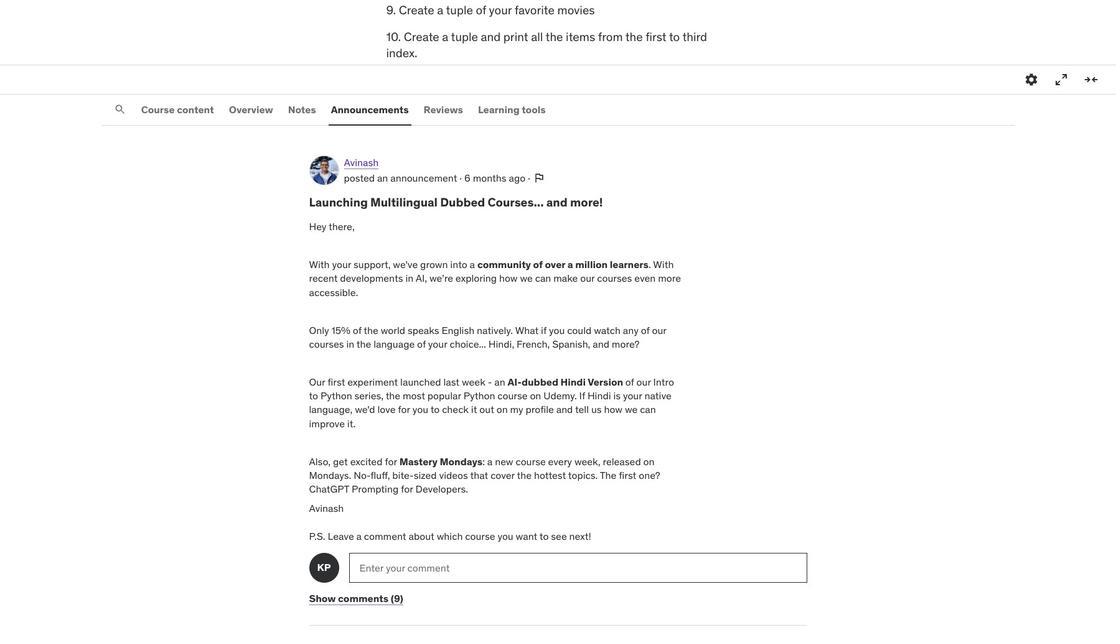 Task type: vqa. For each thing, say whether or not it's contained in the screenshot.
after
no



Task type: describe. For each thing, give the bounding box(es) containing it.
hottest
[[534, 469, 566, 482]]

is
[[613, 390, 621, 402]]

can inside of our intro to python series, the most popular python course on udemy. if hindi is your native language, we'd love for you to check it out on my profile and tell us how we can improve it.
[[640, 404, 656, 416]]

1 with from the left
[[309, 258, 330, 271]]

mondays
[[440, 456, 483, 468]]

community
[[477, 258, 531, 271]]

which
[[437, 530, 463, 543]]

2 vertical spatial course
[[465, 530, 495, 543]]

a right 'leave' at the left bottom of the page
[[356, 530, 362, 543]]

learning tools button
[[476, 95, 548, 125]]

avinash for avinash posted an announcement · 6 months ago ·
[[344, 157, 379, 169]]

2 python from the left
[[464, 390, 495, 402]]

udemy.
[[544, 390, 577, 402]]

tools
[[522, 103, 546, 116]]

0 horizontal spatial hindi
[[561, 376, 586, 388]]

ai,
[[416, 272, 427, 285]]

.
[[649, 258, 651, 271]]

p.s.
[[309, 530, 325, 543]]

it.
[[347, 418, 356, 430]]

the right all
[[546, 29, 563, 44]]

mondays.
[[309, 469, 351, 482]]

the inside : a new course every week, released on mondays. no-fluff, bite-sized videos that cover the hottest topics. the first one? chatgpt prompting for developers.
[[517, 469, 532, 482]]

of right the 15%
[[353, 324, 362, 337]]

launching multilingual dubbed courses... and more!
[[309, 195, 603, 210]]

native
[[645, 390, 672, 402]]

tuple for and
[[451, 29, 478, 44]]

create for 10.
[[404, 29, 439, 44]]

how inside of our intro to python series, the most popular python course on udemy. if hindi is your native language, we'd love for you to check it out on my profile and tell us how we can improve it.
[[604, 404, 623, 416]]

week
[[462, 376, 485, 388]]

our
[[309, 376, 325, 388]]

what
[[515, 324, 539, 337]]

9. create a tuple of your favorite movies
[[386, 3, 595, 18]]

videos
[[439, 469, 468, 482]]

10.
[[386, 29, 401, 44]]

profile
[[526, 404, 554, 416]]

grown
[[420, 258, 448, 271]]

support,
[[354, 258, 391, 271]]

(9)
[[391, 593, 403, 605]]

1 horizontal spatial you
[[498, 530, 513, 543]]

learners
[[610, 258, 649, 271]]

how inside . with recent developments in ai, we're exploring how we can make our courses even more accessible.
[[499, 272, 518, 285]]

: a new course every week, released on mondays. no-fluff, bite-sized videos that cover the hottest topics. the first one? chatgpt prompting for developers.
[[309, 456, 660, 496]]

third
[[683, 29, 707, 44]]

learning
[[478, 103, 520, 116]]

1 python from the left
[[321, 390, 352, 402]]

a inside 10. create a tuple and print all the items from the first to third index.
[[442, 29, 448, 44]]

show
[[309, 593, 336, 605]]

our inside . with recent developments in ai, we're exploring how we can make our courses even more accessible.
[[580, 272, 595, 285]]

choice...
[[450, 338, 486, 350]]

a right into
[[470, 258, 475, 271]]

version
[[588, 376, 623, 388]]

0 horizontal spatial on
[[497, 404, 508, 416]]

on inside : a new course every week, released on mondays. no-fluff, bite-sized videos that cover the hottest topics. the first one? chatgpt prompting for developers.
[[643, 456, 655, 468]]

6
[[464, 172, 471, 184]]

from
[[598, 29, 623, 44]]

if
[[579, 390, 585, 402]]

:
[[483, 456, 485, 468]]

no-
[[354, 469, 371, 482]]

for inside : a new course every week, released on mondays. no-fluff, bite-sized videos that cover the hottest topics. the first one? chatgpt prompting for developers.
[[401, 483, 413, 496]]

exit expanded view image
[[1084, 72, 1099, 87]]

released
[[603, 456, 641, 468]]

fullscreen image
[[1054, 72, 1069, 87]]

of inside of our intro to python series, the most popular python course on udemy. if hindi is your native language, we'd love for you to check it out on my profile and tell us how we can improve it.
[[626, 376, 634, 388]]

about
[[409, 530, 434, 543]]

multilingual
[[370, 195, 438, 210]]

into
[[450, 258, 467, 271]]

reviews
[[424, 103, 463, 116]]

of left favorite at top left
[[476, 3, 486, 18]]

improve
[[309, 418, 345, 430]]

new
[[495, 456, 513, 468]]

tell
[[575, 404, 589, 416]]

reviews button
[[421, 95, 466, 125]]

0 horizontal spatial first
[[328, 376, 345, 388]]

the right from
[[626, 29, 643, 44]]

announcements button
[[329, 95, 411, 125]]

of right the any
[[641, 324, 650, 337]]

the
[[600, 469, 617, 482]]

more?
[[612, 338, 640, 350]]

you inside of our intro to python series, the most popular python course on udemy. if hindi is your native language, we'd love for you to check it out on my profile and tell us how we can improve it.
[[413, 404, 428, 416]]

. with recent developments in ai, we're exploring how we can make our courses even more accessible.
[[309, 258, 681, 299]]

english
[[442, 324, 475, 337]]

we inside . with recent developments in ai, we're exploring how we can make our courses even more accessible.
[[520, 272, 533, 285]]

learning tools
[[478, 103, 546, 116]]

with inside . with recent developments in ai, we're exploring how we can make our courses even more accessible.
[[653, 258, 674, 271]]

could
[[567, 324, 592, 337]]

we inside of our intro to python series, the most popular python course on udemy. if hindi is your native language, we'd love for you to check it out on my profile and tell us how we can improve it.
[[625, 404, 638, 416]]

to down popular
[[431, 404, 440, 416]]

out
[[480, 404, 494, 416]]

see
[[551, 530, 567, 543]]

in inside only 15% of the world speaks english natively. what if you could watch any of our courses in the language of your choice... hindi, french, spanish, and more?
[[346, 338, 354, 350]]

show comments (9)
[[309, 593, 403, 605]]

last
[[444, 376, 460, 388]]

announcement
[[390, 172, 457, 184]]

us
[[591, 404, 602, 416]]

our inside of our intro to python series, the most popular python course on udemy. if hindi is your native language, we'd love for you to check it out on my profile and tell us how we can improve it.
[[637, 376, 651, 388]]

you inside only 15% of the world speaks english natively. what if you could watch any of our courses in the language of your choice... hindi, french, spanish, and more?
[[549, 324, 565, 337]]

notes
[[288, 103, 316, 116]]

series,
[[355, 390, 384, 402]]

intro
[[653, 376, 674, 388]]

also,
[[309, 456, 331, 468]]

watch
[[594, 324, 621, 337]]

hey
[[309, 221, 327, 233]]

to down our
[[309, 390, 318, 402]]

1 vertical spatial for
[[385, 456, 397, 468]]

items
[[566, 29, 595, 44]]

create for 9.
[[399, 3, 434, 18]]

leave
[[328, 530, 354, 543]]

bite-
[[392, 469, 414, 482]]

course inside of our intro to python series, the most popular python course on udemy. if hindi is your native language, we'd love for you to check it out on my profile and tell us how we can improve it.
[[498, 390, 528, 402]]

course content button
[[139, 95, 216, 125]]

dubbed
[[522, 376, 558, 388]]

to inside 10. create a tuple and print all the items from the first to third index.
[[669, 29, 680, 44]]

10. create a tuple and print all the items from the first to third index.
[[386, 29, 707, 61]]

and inside only 15% of the world speaks english natively. what if you could watch any of our courses in the language of your choice... hindi, french, spanish, and more?
[[593, 338, 609, 350]]



Task type: locate. For each thing, give the bounding box(es) containing it.
0 vertical spatial create
[[399, 3, 434, 18]]

love
[[378, 404, 396, 416]]

0 vertical spatial an
[[377, 172, 388, 184]]

your up print
[[489, 3, 512, 18]]

first
[[646, 29, 667, 44], [328, 376, 345, 388], [619, 469, 636, 482]]

posted
[[344, 172, 375, 184]]

0 vertical spatial in
[[406, 272, 414, 285]]

how
[[499, 272, 518, 285], [604, 404, 623, 416]]

our inside only 15% of the world speaks english natively. what if you could watch any of our courses in the language of your choice... hindi, french, spanish, and more?
[[652, 324, 667, 337]]

million
[[575, 258, 608, 271]]

1 horizontal spatial can
[[640, 404, 656, 416]]

0 vertical spatial you
[[549, 324, 565, 337]]

0 horizontal spatial ·
[[460, 172, 462, 184]]

an right -
[[495, 376, 505, 388]]

can inside . with recent developments in ai, we're exploring how we can make our courses even more accessible.
[[535, 272, 551, 285]]

for inside of our intro to python series, the most popular python course on udemy. if hindi is your native language, we'd love for you to check it out on my profile and tell us how we can improve it.
[[398, 404, 410, 416]]

we'd
[[355, 404, 375, 416]]

create inside 10. create a tuple and print all the items from the first to third index.
[[404, 29, 439, 44]]

create right 9.
[[399, 3, 434, 18]]

0 vertical spatial we
[[520, 272, 533, 285]]

excited
[[350, 456, 383, 468]]

week,
[[575, 456, 601, 468]]

first down released
[[619, 469, 636, 482]]

you left want
[[498, 530, 513, 543]]

you right if
[[549, 324, 565, 337]]

with up recent
[[309, 258, 330, 271]]

1 horizontal spatial python
[[464, 390, 495, 402]]

settings image
[[1024, 72, 1039, 87]]

in inside . with recent developments in ai, we're exploring how we can make our courses even more accessible.
[[406, 272, 414, 285]]

-
[[488, 376, 492, 388]]

a right 10.
[[442, 29, 448, 44]]

1 vertical spatial course
[[516, 456, 546, 468]]

search image
[[114, 104, 126, 116]]

for up fluff,
[[385, 456, 397, 468]]

1 horizontal spatial our
[[637, 376, 651, 388]]

we've
[[393, 258, 418, 271]]

for down bite-
[[401, 483, 413, 496]]

1 vertical spatial can
[[640, 404, 656, 416]]

avinash posted an announcement · 6 months ago ·
[[344, 157, 533, 184]]

we down community
[[520, 272, 533, 285]]

2 with from the left
[[653, 258, 674, 271]]

course up hottest
[[516, 456, 546, 468]]

our down 'million'
[[580, 272, 595, 285]]

launching
[[309, 195, 368, 210]]

the right cover
[[517, 469, 532, 482]]

in down the 15%
[[346, 338, 354, 350]]

favorite
[[515, 3, 555, 18]]

hindi
[[561, 376, 586, 388], [588, 390, 611, 402]]

0 horizontal spatial our
[[580, 272, 595, 285]]

on
[[530, 390, 541, 402], [497, 404, 508, 416], [643, 456, 655, 468]]

our first experiment launched last week - an ai-dubbed hindi version
[[309, 376, 626, 388]]

your down speaks
[[428, 338, 447, 350]]

1 horizontal spatial courses
[[597, 272, 632, 285]]

courses
[[597, 272, 632, 285], [309, 338, 344, 350]]

1 horizontal spatial on
[[530, 390, 541, 402]]

0 vertical spatial on
[[530, 390, 541, 402]]

courses down only
[[309, 338, 344, 350]]

0 horizontal spatial how
[[499, 272, 518, 285]]

a inside : a new course every week, released on mondays. no-fluff, bite-sized videos that cover the hottest topics. the first one? chatgpt prompting for developers.
[[487, 456, 493, 468]]

python up it at the bottom of the page
[[464, 390, 495, 402]]

first left third
[[646, 29, 667, 44]]

tuple inside 10. create a tuple and print all the items from the first to third index.
[[451, 29, 478, 44]]

hey there,
[[309, 221, 355, 233]]

Enter your comment text field
[[349, 553, 807, 583]]

to left see
[[540, 530, 549, 543]]

can down native
[[640, 404, 656, 416]]

hindi inside of our intro to python series, the most popular python course on udemy. if hindi is your native language, we'd love for you to check it out on my profile and tell us how we can improve it.
[[588, 390, 611, 402]]

on up one?
[[643, 456, 655, 468]]

more
[[658, 272, 681, 285]]

0 horizontal spatial can
[[535, 272, 551, 285]]

the up love
[[386, 390, 400, 402]]

our up native
[[637, 376, 651, 388]]

chatgpt
[[309, 483, 349, 496]]

0 vertical spatial hindi
[[561, 376, 586, 388]]

your inside only 15% of the world speaks english natively. what if you could watch any of our courses in the language of your choice... hindi, french, spanish, and more?
[[428, 338, 447, 350]]

2 vertical spatial first
[[619, 469, 636, 482]]

0 horizontal spatial we
[[520, 272, 533, 285]]

next!
[[569, 530, 591, 543]]

avinash up posted
[[344, 157, 379, 169]]

avinash down chatgpt
[[309, 502, 344, 515]]

1 vertical spatial hindi
[[588, 390, 611, 402]]

an inside avinash posted an announcement · 6 months ago ·
[[377, 172, 388, 184]]

create
[[399, 3, 434, 18], [404, 29, 439, 44]]

avinash link
[[344, 156, 379, 170]]

and inside of our intro to python series, the most popular python course on udemy. if hindi is your native language, we'd love for you to check it out on my profile and tell us how we can improve it.
[[556, 404, 573, 416]]

course down "ai-"
[[498, 390, 528, 402]]

course
[[498, 390, 528, 402], [516, 456, 546, 468], [465, 530, 495, 543]]

sized
[[414, 469, 437, 482]]

and left print
[[481, 29, 501, 44]]

2 horizontal spatial on
[[643, 456, 655, 468]]

1 vertical spatial we
[[625, 404, 638, 416]]

how down is
[[604, 404, 623, 416]]

1 vertical spatial create
[[404, 29, 439, 44]]

over
[[545, 258, 565, 271]]

accessible.
[[309, 286, 358, 299]]

courses inside only 15% of the world speaks english natively. what if you could watch any of our courses in the language of your choice... hindi, french, spanish, and more?
[[309, 338, 344, 350]]

1 horizontal spatial how
[[604, 404, 623, 416]]

print
[[504, 29, 528, 44]]

french,
[[517, 338, 550, 350]]

0 horizontal spatial with
[[309, 258, 330, 271]]

we right us
[[625, 404, 638, 416]]

with
[[309, 258, 330, 271], [653, 258, 674, 271]]

comment
[[364, 530, 406, 543]]

in
[[406, 272, 414, 285], [346, 338, 354, 350]]

1 vertical spatial our
[[652, 324, 667, 337]]

can
[[535, 272, 551, 285], [640, 404, 656, 416]]

content
[[177, 103, 214, 116]]

on left my
[[497, 404, 508, 416]]

of
[[476, 3, 486, 18], [533, 258, 543, 271], [353, 324, 362, 337], [641, 324, 650, 337], [417, 338, 426, 350], [626, 376, 634, 388]]

python up language,
[[321, 390, 352, 402]]

2 horizontal spatial our
[[652, 324, 667, 337]]

1 horizontal spatial we
[[625, 404, 638, 416]]

mastery
[[400, 456, 438, 468]]

1 vertical spatial avinash
[[309, 502, 344, 515]]

fluff,
[[371, 469, 390, 482]]

hindi up if
[[561, 376, 586, 388]]

an right posted
[[377, 172, 388, 184]]

your right is
[[623, 390, 642, 402]]

your inside of our intro to python series, the most popular python course on udemy. if hindi is your native language, we'd love for you to check it out on my profile and tell us how we can improve it.
[[623, 390, 642, 402]]

and inside 10. create a tuple and print all the items from the first to third index.
[[481, 29, 501, 44]]

1 vertical spatial tuple
[[451, 29, 478, 44]]

show comments (9) button
[[309, 593, 403, 605]]

recent
[[309, 272, 338, 285]]

first inside 10. create a tuple and print all the items from the first to third index.
[[646, 29, 667, 44]]

world
[[381, 324, 405, 337]]

in left "ai,"
[[406, 272, 414, 285]]

1 horizontal spatial in
[[406, 272, 414, 285]]

0 vertical spatial how
[[499, 272, 518, 285]]

0 vertical spatial avinash
[[344, 157, 379, 169]]

a up make
[[568, 258, 573, 271]]

0 vertical spatial our
[[580, 272, 595, 285]]

experiment
[[348, 376, 398, 388]]

and left the more!
[[546, 195, 568, 210]]

create up index.
[[404, 29, 439, 44]]

0 horizontal spatial an
[[377, 172, 388, 184]]

and down watch
[[593, 338, 609, 350]]

natively.
[[477, 324, 513, 337]]

prompting
[[352, 483, 399, 496]]

0 vertical spatial can
[[535, 272, 551, 285]]

0 horizontal spatial courses
[[309, 338, 344, 350]]

a right :
[[487, 456, 493, 468]]

hindi,
[[489, 338, 514, 350]]

1 vertical spatial on
[[497, 404, 508, 416]]

0 vertical spatial courses
[[597, 272, 632, 285]]

0 vertical spatial for
[[398, 404, 410, 416]]

2 vertical spatial on
[[643, 456, 655, 468]]

notes button
[[286, 95, 319, 125]]

of left 'over'
[[533, 258, 543, 271]]

0 horizontal spatial python
[[321, 390, 352, 402]]

course inside : a new course every week, released on mondays. no-fluff, bite-sized videos that cover the hottest topics. the first one? chatgpt prompting for developers.
[[516, 456, 546, 468]]

my
[[510, 404, 523, 416]]

· left the report abuse icon
[[528, 172, 530, 184]]

index.
[[386, 46, 418, 61]]

on up profile
[[530, 390, 541, 402]]

course right which
[[465, 530, 495, 543]]

1 vertical spatial first
[[328, 376, 345, 388]]

1 horizontal spatial first
[[619, 469, 636, 482]]

avinash for avinash
[[309, 502, 344, 515]]

first inside : a new course every week, released on mondays. no-fluff, bite-sized videos that cover the hottest topics. the first one? chatgpt prompting for developers.
[[619, 469, 636, 482]]

0 vertical spatial course
[[498, 390, 528, 402]]

tuple for of
[[446, 3, 473, 18]]

0 vertical spatial first
[[646, 29, 667, 44]]

of down speaks
[[417, 338, 426, 350]]

the left language
[[357, 338, 371, 350]]

1 horizontal spatial ·
[[528, 172, 530, 184]]

courses inside . with recent developments in ai, we're exploring how we can make our courses even more accessible.
[[597, 272, 632, 285]]

can down 'over'
[[535, 272, 551, 285]]

1 · from the left
[[460, 172, 462, 184]]

1 horizontal spatial an
[[495, 376, 505, 388]]

2 vertical spatial for
[[401, 483, 413, 496]]

get
[[333, 456, 348, 468]]

commenter element
[[309, 553, 339, 583]]

hindi up us
[[588, 390, 611, 402]]

for down most
[[398, 404, 410, 416]]

first right our
[[328, 376, 345, 388]]

1 vertical spatial you
[[413, 404, 428, 416]]

course
[[141, 103, 175, 116]]

1 vertical spatial in
[[346, 338, 354, 350]]

ago
[[509, 172, 526, 184]]

courses down learners
[[597, 272, 632, 285]]

1 horizontal spatial hindi
[[588, 390, 611, 402]]

1 vertical spatial an
[[495, 376, 505, 388]]

the left world
[[364, 324, 378, 337]]

report abuse image
[[533, 172, 545, 184]]

avinash
[[344, 157, 379, 169], [309, 502, 344, 515]]

launched
[[400, 376, 441, 388]]

0 horizontal spatial you
[[413, 404, 428, 416]]

movies
[[558, 3, 595, 18]]

2 vertical spatial you
[[498, 530, 513, 543]]

topics.
[[568, 469, 598, 482]]

how down community
[[499, 272, 518, 285]]

avinash inside avinash posted an announcement · 6 months ago ·
[[344, 157, 379, 169]]

the inside of our intro to python series, the most popular python course on udemy. if hindi is your native language, we'd love for you to check it out on my profile and tell us how we can improve it.
[[386, 390, 400, 402]]

9.
[[386, 3, 396, 18]]

2 horizontal spatial you
[[549, 324, 565, 337]]

months
[[473, 172, 507, 184]]

with right the .
[[653, 258, 674, 271]]

our right the any
[[652, 324, 667, 337]]

of right version
[[626, 376, 634, 388]]

2 · from the left
[[528, 172, 530, 184]]

you down most
[[413, 404, 428, 416]]

popular
[[428, 390, 461, 402]]

2 vertical spatial our
[[637, 376, 651, 388]]

language
[[374, 338, 415, 350]]

p.s. leave a comment about which course you want to see next!
[[309, 530, 591, 543]]

your up recent
[[332, 258, 351, 271]]

courses...
[[488, 195, 544, 210]]

only 15% of the world speaks english natively. what if you could watch any of our courses in the language of your choice... hindi, french, spanish, and more?
[[309, 324, 667, 350]]

a right 9.
[[437, 3, 443, 18]]

for
[[398, 404, 410, 416], [385, 456, 397, 468], [401, 483, 413, 496]]

more!
[[570, 195, 603, 210]]

· left 6
[[460, 172, 462, 184]]

1 vertical spatial how
[[604, 404, 623, 416]]

any
[[623, 324, 639, 337]]

check
[[442, 404, 469, 416]]

and
[[481, 29, 501, 44], [546, 195, 568, 210], [593, 338, 609, 350], [556, 404, 573, 416]]

0 vertical spatial tuple
[[446, 3, 473, 18]]

only
[[309, 324, 329, 337]]

our
[[580, 272, 595, 285], [652, 324, 667, 337], [637, 376, 651, 388]]

1 vertical spatial courses
[[309, 338, 344, 350]]

to left third
[[669, 29, 680, 44]]

tuple
[[446, 3, 473, 18], [451, 29, 478, 44]]

1 horizontal spatial with
[[653, 258, 674, 271]]

to
[[669, 29, 680, 44], [309, 390, 318, 402], [431, 404, 440, 416], [540, 530, 549, 543]]

0 horizontal spatial in
[[346, 338, 354, 350]]

2 horizontal spatial first
[[646, 29, 667, 44]]

and down udemy.
[[556, 404, 573, 416]]



